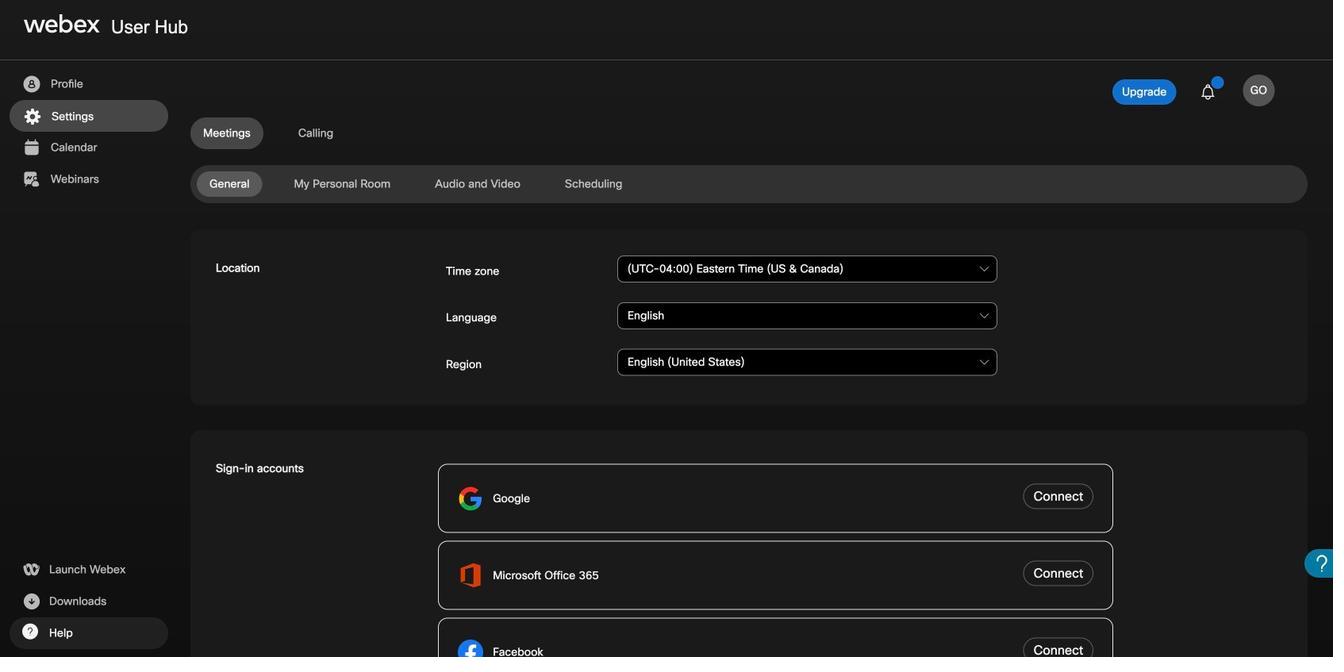 Task type: locate. For each thing, give the bounding box(es) containing it.
tab list
[[191, 118, 1308, 149], [191, 171, 1308, 197]]

cisco webex image
[[24, 14, 100, 33]]

0 vertical spatial tab list
[[191, 118, 1308, 149]]

mds people circle_filled image
[[21, 75, 41, 94]]

1 vertical spatial tab list
[[191, 171, 1308, 197]]

mds webinar_filled image
[[21, 170, 41, 189]]



Task type: describe. For each thing, give the bounding box(es) containing it.
1 tab list from the top
[[191, 118, 1308, 149]]

mds settings_filled image
[[22, 107, 42, 126]]

2 tab list from the top
[[191, 171, 1308, 197]]

ng help active image
[[21, 624, 38, 640]]

mds meetings_filled image
[[21, 138, 41, 157]]

mds content download_filled image
[[21, 592, 41, 611]]

mds webex helix filled image
[[21, 561, 41, 580]]



Task type: vqa. For each thing, say whether or not it's contained in the screenshot.
Change profile picture Element
no



